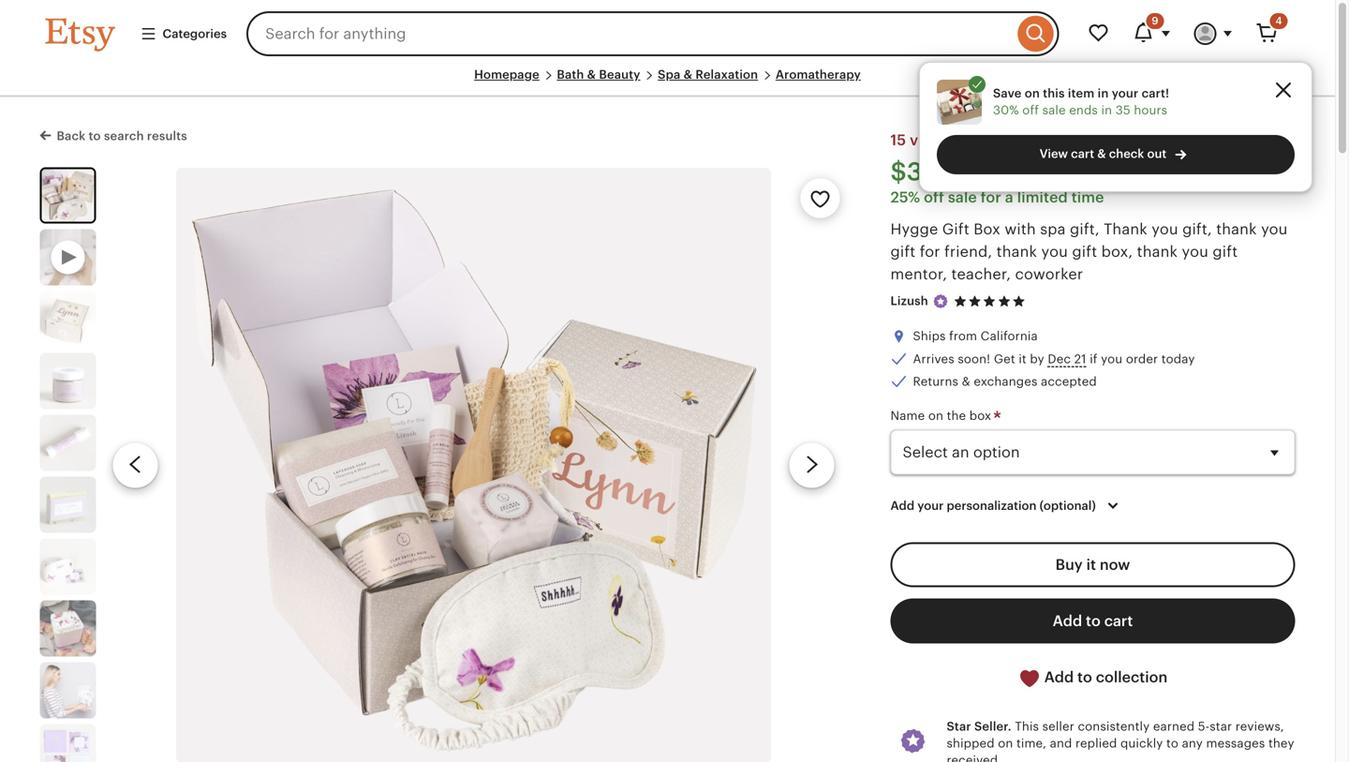 Task type: describe. For each thing, give the bounding box(es) containing it.
2 gift, from the left
[[1183, 221, 1213, 238]]

returns & exchanges accepted
[[914, 375, 1098, 389]]

cart inside "button"
[[1105, 613, 1134, 629]]

15 views in the last 24 hours
[[891, 132, 1093, 149]]

0 vertical spatial in
[[1098, 86, 1109, 100]]

they
[[1269, 736, 1295, 750]]

aromatherapy link
[[776, 67, 861, 82]]

returns
[[914, 375, 959, 389]]

categories
[[163, 27, 227, 41]]

buy
[[1056, 556, 1083, 573]]

off inside save on this item in your cart! 30% off sale ends in 35 hours
[[1023, 103, 1040, 117]]

exchanges
[[974, 375, 1038, 389]]

time
[[1072, 189, 1105, 206]]

spa & relaxation
[[658, 67, 759, 82]]

1 gift from the left
[[891, 243, 916, 260]]

on inside this seller consistently earned 5-star reviews, shipped on time, and replied quickly to any messages they received.
[[999, 736, 1014, 750]]

back to search results
[[57, 129, 187, 143]]

sale inside save on this item in your cart! 30% off sale ends in 35 hours
[[1043, 103, 1066, 117]]

0 horizontal spatial thank
[[997, 243, 1038, 260]]

back
[[57, 129, 86, 143]]

& for bath & beauty
[[587, 67, 596, 82]]

ships
[[914, 329, 946, 343]]

25%
[[891, 189, 921, 206]]

24
[[1030, 132, 1048, 149]]

hygge gift box with spa gift thank you gift thank you gift image 7 image
[[40, 601, 96, 657]]

$33.75+ $45.00+
[[891, 157, 1043, 186]]

to for search
[[89, 129, 101, 143]]

accepted
[[1042, 375, 1098, 389]]

mentor,
[[891, 266, 948, 283]]

view cart & check out
[[1040, 147, 1167, 161]]

hours inside save on this item in your cart! 30% off sale ends in 35 hours
[[1135, 103, 1168, 117]]

christmas gift, cozy gift, gift box, gift box for friend, gift box for man, gift box for mom, gift bundle, gift for boss, gift for coworker, gift set, gift set for him, holiday gift, hygge gift image
[[40, 291, 96, 347]]

add your personalization (optional) button
[[877, 486, 1139, 525]]

box
[[974, 221, 1001, 238]]

star_seller image
[[933, 293, 949, 310]]

hygge gift box with spa gift thank you gift thank you gift image 9 image
[[40, 724, 96, 762]]

seller.
[[975, 719, 1012, 733]]

0 horizontal spatial off
[[924, 189, 945, 206]]

1 horizontal spatial hygge gift box with spa gift, thank you gift, thank you gift for friend, thank you gift box, thank you gift mentor, teacher, coworker image
[[176, 167, 772, 762]]

bath & beauty link
[[557, 67, 641, 82]]

your inside dropdown button
[[918, 499, 944, 513]]

$33.75+
[[891, 157, 988, 186]]

box
[[970, 409, 992, 423]]

homepage
[[474, 67, 540, 82]]

4 link
[[1245, 11, 1290, 56]]

relaxation
[[696, 67, 759, 82]]

search
[[104, 129, 144, 143]]

last
[[1000, 132, 1026, 149]]

views
[[910, 132, 952, 149]]

this
[[1016, 719, 1040, 733]]

9 button
[[1122, 11, 1183, 56]]

9
[[1152, 15, 1159, 27]]

1 gift, from the left
[[1071, 221, 1100, 238]]

save
[[994, 86, 1022, 100]]

on for save
[[1025, 86, 1041, 100]]

bath
[[557, 67, 584, 82]]

by
[[1031, 352, 1045, 366]]

30%
[[994, 103, 1020, 117]]

name
[[891, 409, 925, 423]]

out
[[1148, 147, 1167, 161]]

add to cart
[[1053, 613, 1134, 629]]

hygge gift box with spa gift thank you gift thank you gift image 4 image
[[40, 415, 96, 471]]

3 gift from the left
[[1213, 243, 1239, 260]]

shipped
[[947, 736, 995, 750]]

add for add to cart
[[1053, 613, 1083, 629]]

homepage link
[[474, 67, 540, 82]]

4
[[1276, 15, 1283, 27]]

spa & relaxation link
[[658, 67, 759, 82]]

add for add your personalization (optional)
[[891, 499, 915, 513]]

add to collection
[[1041, 669, 1168, 686]]

to inside this seller consistently earned 5-star reviews, shipped on time, and replied quickly to any messages they received.
[[1167, 736, 1179, 750]]

25% off sale for a limited time
[[891, 189, 1105, 206]]

today
[[1162, 352, 1196, 366]]

& for returns & exchanges accepted
[[962, 375, 971, 389]]

box,
[[1102, 243, 1134, 260]]

and
[[1051, 736, 1073, 750]]

received.
[[947, 753, 1002, 762]]

back to search results link
[[40, 125, 187, 145]]

any
[[1183, 736, 1204, 750]]

for inside hygge gift box with spa gift, thank you gift, thank you gift for friend, thank you gift box, thank you gift mentor, teacher, coworker
[[920, 243, 941, 260]]

21
[[1075, 352, 1087, 366]]

$45.00+
[[994, 165, 1043, 179]]

with
[[1005, 221, 1037, 238]]

2 horizontal spatial thank
[[1217, 221, 1258, 238]]

thank
[[1104, 221, 1148, 238]]

hygge gift box with spa gift, thank you gift, thank you gift for friend, thank you gift box, thank you gift mentor, teacher, coworker
[[891, 221, 1289, 283]]

gift for her christmas , spa gift set, christmas gift basket, gift for her, gift box, relaxation gift, gift for mom, happy holidays gift image
[[40, 662, 96, 719]]



Task type: vqa. For each thing, say whether or not it's contained in the screenshot.
"a d b y Etsy seller $ 35.00"
no



Task type: locate. For each thing, give the bounding box(es) containing it.
add your personalization (optional)
[[891, 499, 1097, 513]]

this
[[1044, 86, 1065, 100]]

2 vertical spatial in
[[955, 132, 969, 149]]

personalization
[[947, 499, 1037, 513]]

0 horizontal spatial it
[[1019, 352, 1027, 366]]

1 vertical spatial cart
[[1105, 613, 1134, 629]]

Search for anything text field
[[247, 11, 1014, 56]]

1 vertical spatial the
[[947, 409, 967, 423]]

name on the box
[[891, 409, 995, 423]]

2 gift from the left
[[1073, 243, 1098, 260]]

none search field inside categories banner
[[247, 11, 1060, 56]]

0 horizontal spatial your
[[918, 499, 944, 513]]

it
[[1019, 352, 1027, 366], [1087, 556, 1097, 573]]

1 vertical spatial add
[[1053, 613, 1083, 629]]

1 horizontal spatial on
[[999, 736, 1014, 750]]

spa
[[1041, 221, 1066, 238]]

to down buy it now button
[[1086, 613, 1101, 629]]

None search field
[[247, 11, 1060, 56]]

gift
[[891, 243, 916, 260], [1073, 243, 1098, 260], [1213, 243, 1239, 260]]

in left "35" on the right
[[1102, 103, 1113, 117]]

order
[[1127, 352, 1159, 366]]

star
[[947, 719, 972, 733]]

5-
[[1199, 719, 1210, 733]]

0 vertical spatial for
[[981, 189, 1002, 206]]

consistently
[[1078, 719, 1150, 733]]

item
[[1069, 86, 1095, 100]]

0 vertical spatial the
[[972, 132, 996, 149]]

2 horizontal spatial on
[[1025, 86, 1041, 100]]

it right buy
[[1087, 556, 1097, 573]]

in right views
[[955, 132, 969, 149]]

coworker
[[1016, 266, 1084, 283]]

hours
[[1135, 103, 1168, 117], [1051, 132, 1093, 149]]

to for collection
[[1078, 669, 1093, 686]]

limited
[[1018, 189, 1068, 206]]

0 horizontal spatial sale
[[949, 189, 978, 206]]

save on this item in your cart! 30% off sale ends in 35 hours
[[994, 86, 1170, 117]]

categories banner
[[12, 0, 1324, 67]]

it left by
[[1019, 352, 1027, 366]]

gift, right thank at the right of page
[[1183, 221, 1213, 238]]

0 vertical spatial on
[[1025, 86, 1041, 100]]

menu bar containing homepage
[[45, 67, 1290, 97]]

0 vertical spatial add
[[891, 499, 915, 513]]

on right name
[[929, 409, 944, 423]]

0 horizontal spatial cart
[[1072, 147, 1095, 161]]

cart right the view
[[1072, 147, 1095, 161]]

to left collection
[[1078, 669, 1093, 686]]

you
[[1152, 221, 1179, 238], [1262, 221, 1289, 238], [1042, 243, 1069, 260], [1183, 243, 1209, 260], [1102, 352, 1123, 366]]

hygge
[[891, 221, 939, 238]]

this seller consistently earned 5-star reviews, shipped on time, and replied quickly to any messages they received.
[[947, 719, 1295, 762]]

0 vertical spatial off
[[1023, 103, 1040, 117]]

california
[[981, 329, 1038, 343]]

categories button
[[126, 17, 241, 51]]

1 horizontal spatial your
[[1112, 86, 1139, 100]]

1 horizontal spatial gift
[[1073, 243, 1098, 260]]

15
[[891, 132, 907, 149]]

gift, right spa
[[1071, 221, 1100, 238]]

0 vertical spatial it
[[1019, 352, 1027, 366]]

35
[[1116, 103, 1131, 117]]

& for spa & relaxation
[[684, 67, 693, 82]]

1 horizontal spatial hours
[[1135, 103, 1168, 117]]

2 horizontal spatial gift
[[1213, 243, 1239, 260]]

now
[[1100, 556, 1131, 573]]

& right returns
[[962, 375, 971, 389]]

add inside dropdown button
[[891, 499, 915, 513]]

bath & beauty
[[557, 67, 641, 82]]

messages
[[1207, 736, 1266, 750]]

& left check
[[1098, 147, 1107, 161]]

1 horizontal spatial thank
[[1138, 243, 1178, 260]]

if
[[1090, 352, 1098, 366]]

teacher,
[[952, 266, 1012, 283]]

on down "seller."
[[999, 736, 1014, 750]]

to
[[89, 129, 101, 143], [1086, 613, 1101, 629], [1078, 669, 1093, 686], [1167, 736, 1179, 750]]

1 horizontal spatial sale
[[1043, 103, 1066, 117]]

for left a on the top
[[981, 189, 1002, 206]]

on for name
[[929, 409, 944, 423]]

cart inside "link"
[[1072, 147, 1095, 161]]

your left the personalization
[[918, 499, 944, 513]]

for up mentor, in the right top of the page
[[920, 243, 941, 260]]

quickly
[[1121, 736, 1164, 750]]

add inside button
[[1045, 669, 1074, 686]]

the left 'last'
[[972, 132, 996, 149]]

it inside button
[[1087, 556, 1097, 573]]

to for cart
[[1086, 613, 1101, 629]]

cart down the now
[[1105, 613, 1134, 629]]

spa
[[658, 67, 681, 82]]

your
[[1112, 86, 1139, 100], [918, 499, 944, 513]]

star seller.
[[947, 719, 1012, 733]]

star
[[1210, 719, 1233, 733]]

1 horizontal spatial for
[[981, 189, 1002, 206]]

0 vertical spatial your
[[1112, 86, 1139, 100]]

1 vertical spatial off
[[924, 189, 945, 206]]

seller
[[1043, 719, 1075, 733]]

0 vertical spatial cart
[[1072, 147, 1095, 161]]

0 horizontal spatial for
[[920, 243, 941, 260]]

(optional)
[[1040, 499, 1097, 513]]

your inside save on this item in your cart! 30% off sale ends in 35 hours
[[1112, 86, 1139, 100]]

& inside "link"
[[1098, 147, 1107, 161]]

to inside "button"
[[1086, 613, 1101, 629]]

hours down cart!
[[1135, 103, 1168, 117]]

the left box
[[947, 409, 967, 423]]

dec
[[1048, 352, 1072, 366]]

to right 'back'
[[89, 129, 101, 143]]

buy it now
[[1056, 556, 1131, 573]]

soon! get
[[958, 352, 1016, 366]]

hygge gift box with spa gift thank you gift thank you gift image 5 image
[[40, 477, 96, 533]]

to inside button
[[1078, 669, 1093, 686]]

1 vertical spatial your
[[918, 499, 944, 513]]

0 vertical spatial hours
[[1135, 103, 1168, 117]]

hygge gift box with spa gift thank you gift thank you gift image 3 image
[[40, 353, 96, 409]]

0 horizontal spatial the
[[947, 409, 967, 423]]

2 vertical spatial add
[[1045, 669, 1074, 686]]

2 vertical spatial on
[[999, 736, 1014, 750]]

& right spa
[[684, 67, 693, 82]]

0 vertical spatial sale
[[1043, 103, 1066, 117]]

beauty
[[599, 67, 641, 82]]

1 horizontal spatial it
[[1087, 556, 1097, 573]]

off right '30%'
[[1023, 103, 1040, 117]]

arrives soon! get it by dec 21 if you order today
[[914, 352, 1196, 366]]

lizush
[[891, 294, 929, 308]]

the
[[972, 132, 996, 149], [947, 409, 967, 423]]

1 vertical spatial in
[[1102, 103, 1113, 117]]

& right bath
[[587, 67, 596, 82]]

ships from california
[[914, 329, 1038, 343]]

add left the personalization
[[891, 499, 915, 513]]

gift
[[943, 221, 970, 238]]

a
[[1006, 189, 1014, 206]]

1 horizontal spatial gift,
[[1183, 221, 1213, 238]]

reviews,
[[1236, 719, 1285, 733]]

menu bar
[[45, 67, 1290, 97]]

hygge gift box with spa gift, thank you gift, thank you gift for friend, thank you gift box, thank you gift mentor, teacher, coworker image
[[176, 167, 772, 762], [42, 169, 94, 222]]

friend,
[[945, 243, 993, 260]]

1 horizontal spatial off
[[1023, 103, 1040, 117]]

on left 'this'
[[1025, 86, 1041, 100]]

0 horizontal spatial hygge gift box with spa gift, thank you gift, thank you gift for friend, thank you gift box, thank you gift mentor, teacher, coworker image
[[42, 169, 94, 222]]

hours down ends
[[1051, 132, 1093, 149]]

1 vertical spatial on
[[929, 409, 944, 423]]

sale down '$33.75+ $45.00+'
[[949, 189, 978, 206]]

1 vertical spatial for
[[920, 243, 941, 260]]

arrives
[[914, 352, 955, 366]]

cart
[[1072, 147, 1095, 161], [1105, 613, 1134, 629]]

0 horizontal spatial gift
[[891, 243, 916, 260]]

on inside save on this item in your cart! 30% off sale ends in 35 hours
[[1025, 86, 1041, 100]]

view cart & check out link
[[937, 135, 1296, 174]]

ends
[[1070, 103, 1099, 117]]

your up "35" on the right
[[1112, 86, 1139, 100]]

in
[[1098, 86, 1109, 100], [1102, 103, 1113, 117], [955, 132, 969, 149]]

earned
[[1154, 719, 1195, 733]]

off
[[1023, 103, 1040, 117], [924, 189, 945, 206]]

time,
[[1017, 736, 1047, 750]]

0 horizontal spatial on
[[929, 409, 944, 423]]

lizush link
[[891, 294, 929, 308]]

thank
[[1217, 221, 1258, 238], [997, 243, 1038, 260], [1138, 243, 1178, 260]]

add inside "button"
[[1053, 613, 1083, 629]]

1 vertical spatial sale
[[949, 189, 978, 206]]

from
[[950, 329, 978, 343]]

sale down 'this'
[[1043, 103, 1066, 117]]

in right item
[[1098, 86, 1109, 100]]

to down earned
[[1167, 736, 1179, 750]]

0 horizontal spatial gift,
[[1071, 221, 1100, 238]]

off down $33.75+
[[924, 189, 945, 206]]

check
[[1110, 147, 1145, 161]]

add for add to collection
[[1045, 669, 1074, 686]]

add up 'seller'
[[1045, 669, 1074, 686]]

buy it now button
[[891, 542, 1296, 587]]

hygge gift box with spa gift thank you gift thank you gift image 6 image
[[40, 539, 96, 595]]

1 vertical spatial it
[[1087, 556, 1097, 573]]

1 vertical spatial hours
[[1051, 132, 1093, 149]]

&
[[587, 67, 596, 82], [684, 67, 693, 82], [1098, 147, 1107, 161], [962, 375, 971, 389]]

1 horizontal spatial cart
[[1105, 613, 1134, 629]]

1 horizontal spatial the
[[972, 132, 996, 149]]

collection
[[1097, 669, 1168, 686]]

add down buy
[[1053, 613, 1083, 629]]

cart!
[[1142, 86, 1170, 100]]

0 horizontal spatial hours
[[1051, 132, 1093, 149]]

gift,
[[1071, 221, 1100, 238], [1183, 221, 1213, 238]]



